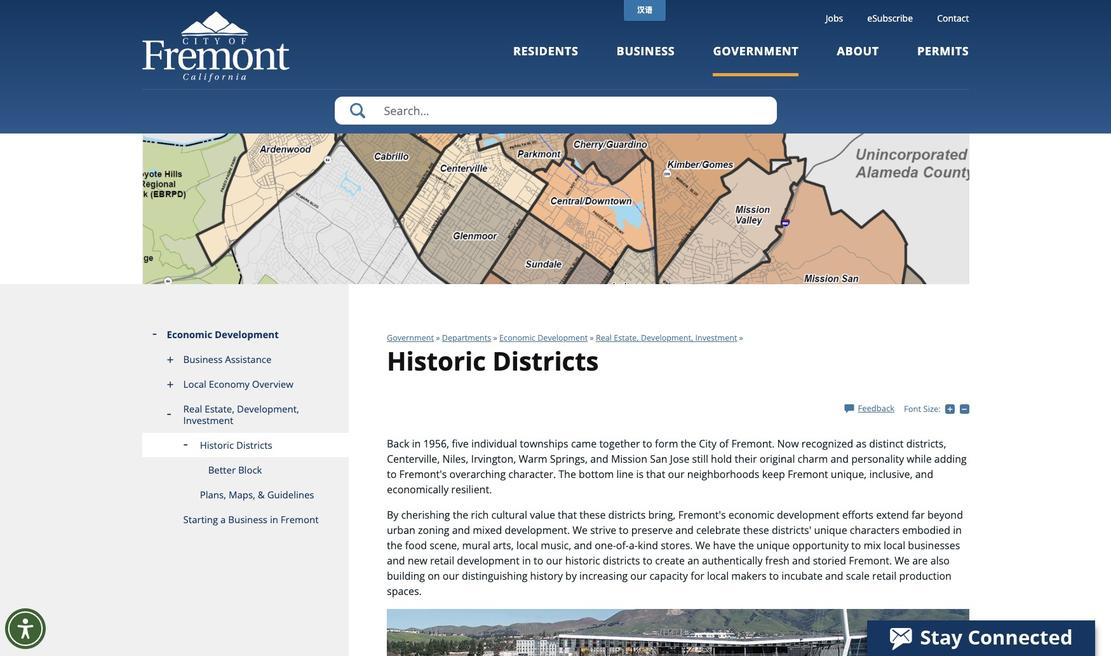 Task type: describe. For each thing, give the bounding box(es) containing it.
plans,
[[200, 488, 226, 501]]

urban
[[387, 523, 416, 537]]

mix
[[864, 539, 882, 553]]

as
[[857, 437, 867, 451]]

while
[[907, 452, 932, 466]]

size:
[[924, 403, 941, 415]]

1 horizontal spatial economic development link
[[500, 333, 588, 344]]

to down 'fresh'
[[770, 569, 779, 583]]

districts,
[[907, 437, 947, 451]]

economically
[[387, 483, 449, 497]]

0 horizontal spatial economic
[[167, 328, 212, 341]]

development.
[[505, 523, 570, 537]]

jobs
[[826, 12, 844, 24]]

0 horizontal spatial economic development link
[[142, 323, 349, 347]]

together
[[600, 437, 640, 451]]

0 horizontal spatial development
[[215, 328, 279, 341]]

overarching
[[450, 467, 506, 481]]

for
[[691, 569, 705, 583]]

stay connected image
[[868, 619, 1095, 655]]

warm
[[519, 452, 548, 466]]

2 » from the left
[[494, 333, 498, 344]]

residents
[[514, 43, 579, 58]]

font
[[905, 403, 922, 415]]

starting a business in fremont
[[183, 513, 319, 526]]

the down "urban"
[[387, 539, 403, 553]]

scale
[[847, 569, 870, 583]]

spaces.
[[387, 584, 422, 598]]

real estate, development, investment
[[183, 403, 299, 427]]

1 horizontal spatial we
[[696, 539, 711, 553]]

keep
[[763, 467, 786, 481]]

investment inside government » departments » economic development » real estate, development, investment historic districts
[[696, 333, 738, 344]]

form
[[655, 437, 679, 451]]

+
[[956, 403, 960, 414]]

districts inside government » departments » economic development » real estate, development, investment historic districts
[[493, 343, 599, 378]]

bring,
[[649, 508, 676, 522]]

celebrate
[[697, 523, 741, 537]]

mission
[[611, 452, 648, 466]]

local economy overview link
[[142, 372, 349, 397]]

economy
[[209, 378, 250, 391]]

to up history on the bottom of the page
[[534, 554, 544, 568]]

fremont's inside the back in 1956, five individual townships came together to form the city of fremont. now recognized as distinct districts, centerville, niles, irvington, warm springs, and mission san jose still hold their original charm and personality while adding to fremont's overarching character. the bottom line is that our neighborhoods keep fremont unique, inclusive, and economically resilient.
[[400, 467, 447, 481]]

business assistance
[[183, 353, 272, 366]]

stores.
[[661, 539, 693, 553]]

1 vertical spatial districts
[[603, 554, 641, 568]]

rich
[[471, 508, 489, 522]]

that inside the back in 1956, five individual townships came together to form the city of fremont. now recognized as distinct districts, centerville, niles, irvington, warm springs, and mission san jose still hold their original charm and personality while adding to fremont's overarching character. the bottom line is that our neighborhoods keep fremont unique, inclusive, and economically resilient.
[[647, 467, 666, 481]]

1 vertical spatial unique
[[757, 539, 790, 553]]

assistance
[[225, 353, 272, 366]]

local
[[183, 378, 206, 391]]

historic
[[566, 554, 601, 568]]

kind
[[638, 539, 659, 553]]

have
[[714, 539, 736, 553]]

extend
[[877, 508, 910, 522]]

character.
[[509, 467, 556, 481]]

preserve
[[632, 523, 673, 537]]

the left rich
[[453, 508, 469, 522]]

distinguishing
[[462, 569, 528, 583]]

1 horizontal spatial unique
[[815, 523, 848, 537]]

our left capacity
[[631, 569, 647, 583]]

cultural
[[492, 508, 528, 522]]

fremont's inside by cherishing the rich cultural value that these districts bring, fremont's economic development efforts extend far beyond urban zoning and mixed development. we strive to preserve and celebrate these districts' unique characters embodied in the food scene, mural arts, local music, and one-of-a-kind stores. we have the unique opportunity to mix local businesses and new retail development in to our historic districts to create an authentically fresh and storied fremont. we are also building on our distinguishing history by increasing our capacity for local makers to incubate and scale retail production spaces.
[[679, 508, 726, 522]]

1 » from the left
[[436, 333, 440, 344]]

1 vertical spatial historic
[[200, 439, 234, 452]]

our down 'music,'
[[546, 554, 563, 568]]

jose
[[671, 452, 690, 466]]

0 horizontal spatial fremont
[[281, 513, 319, 526]]

embodied
[[903, 523, 951, 537]]

0 horizontal spatial retail
[[430, 554, 455, 568]]

to up of-
[[619, 523, 629, 537]]

line
[[617, 467, 634, 481]]

historic districts
[[200, 439, 273, 452]]

permits link
[[918, 43, 970, 76]]

business for business
[[617, 43, 675, 58]]

0 horizontal spatial local
[[517, 539, 539, 553]]

map of fremont with labeled neighborhoods including ardenwood, cabrillo, centerville, glenmoor, sundale, central/downtown, parkmont, cherry/guardion, kimber/gomes, mission valley and mission san jose. also labels unincorporated alameda county image
[[142, 134, 970, 284]]

3 » from the left
[[590, 333, 594, 344]]

by
[[387, 508, 399, 522]]

warm springs plaza with bart station in the background image
[[387, 609, 970, 656]]

and up incubate
[[793, 554, 811, 568]]

1 vertical spatial these
[[744, 523, 770, 537]]

music,
[[541, 539, 572, 553]]

production
[[900, 569, 952, 583]]

1956,
[[424, 437, 450, 451]]

-
[[970, 403, 972, 414]]

residents link
[[514, 43, 579, 76]]

a
[[221, 513, 226, 526]]

plans, maps, & guidelines link
[[142, 483, 349, 508]]

increasing
[[580, 569, 628, 583]]

0 vertical spatial districts
[[609, 508, 646, 522]]

their
[[735, 452, 758, 466]]

economic inside government » departments » economic development » real estate, development, investment historic districts
[[500, 333, 536, 344]]

estate, inside government » departments » economic development » real estate, development, investment historic districts
[[614, 333, 639, 344]]

esubscribe
[[868, 12, 914, 24]]

and up unique,
[[831, 452, 849, 466]]

neighborhoods
[[688, 467, 760, 481]]

far
[[912, 508, 925, 522]]

to left the mix
[[852, 539, 862, 553]]

plans, maps, & guidelines
[[200, 488, 314, 501]]

recognized
[[802, 437, 854, 451]]

that inside by cherishing the rich cultural value that these districts bring, fremont's economic development efforts extend far beyond urban zoning and mixed development. we strive to preserve and celebrate these districts' unique characters embodied in the food scene, mural arts, local music, and one-of-a-kind stores. we have the unique opportunity to mix local businesses and new retail development in to our historic districts to create an authentically fresh and storied fremont. we are also building on our distinguishing history by increasing our capacity for local makers to incubate and scale retail production spaces.
[[558, 508, 577, 522]]

starting
[[183, 513, 218, 526]]

of-
[[617, 539, 629, 553]]

bottom
[[579, 467, 614, 481]]

and down while
[[916, 467, 934, 481]]

beyond
[[928, 508, 964, 522]]

font size: link
[[905, 403, 941, 415]]

resilient.
[[452, 483, 492, 497]]

the up authentically
[[739, 539, 755, 553]]

and up historic
[[574, 539, 593, 553]]

government for government
[[714, 43, 799, 58]]

san
[[650, 452, 668, 466]]

individual
[[472, 437, 518, 451]]

2 vertical spatial business
[[228, 513, 268, 526]]

our inside the back in 1956, five individual townships came together to form the city of fremont. now recognized as distinct districts, centerville, niles, irvington, warm springs, and mission san jose still hold their original charm and personality while adding to fremont's overarching character. the bottom line is that our neighborhoods keep fremont unique, inclusive, and economically resilient.
[[669, 467, 685, 481]]

1 horizontal spatial government link
[[714, 43, 799, 76]]

0 vertical spatial these
[[580, 508, 606, 522]]

permits
[[918, 43, 970, 58]]



Task type: locate. For each thing, give the bounding box(es) containing it.
in down guidelines
[[270, 513, 278, 526]]

1 vertical spatial fremont
[[281, 513, 319, 526]]

to down centerville,
[[387, 467, 397, 481]]

economic up business assistance
[[167, 328, 212, 341]]

2 horizontal spatial we
[[895, 554, 910, 568]]

in inside the back in 1956, five individual townships came together to form the city of fremont. now recognized as distinct districts, centerville, niles, irvington, warm springs, and mission san jose still hold their original charm and personality while adding to fremont's overarching character. the bottom line is that our neighborhoods keep fremont unique, inclusive, and economically resilient.
[[412, 437, 421, 451]]

1 horizontal spatial fremont.
[[849, 554, 893, 568]]

historic inside government » departments » economic development » real estate, development, investment historic districts
[[387, 343, 486, 378]]

efforts
[[843, 508, 874, 522]]

our down jose
[[669, 467, 685, 481]]

- link
[[960, 403, 972, 414]]

0 horizontal spatial that
[[558, 508, 577, 522]]

and up the mural
[[452, 523, 471, 537]]

to up san
[[643, 437, 653, 451]]

food
[[405, 539, 427, 553]]

0 horizontal spatial real
[[183, 403, 202, 415]]

is
[[637, 467, 644, 481]]

storied
[[814, 554, 847, 568]]

»
[[436, 333, 440, 344], [494, 333, 498, 344], [590, 333, 594, 344]]

create
[[656, 554, 685, 568]]

esubscribe link
[[868, 12, 914, 24]]

investment inside real estate, development, investment
[[183, 414, 233, 427]]

business for business assistance
[[183, 353, 223, 366]]

0 vertical spatial districts
[[493, 343, 599, 378]]

0 horizontal spatial development
[[457, 554, 520, 568]]

historic districts link
[[142, 433, 349, 458]]

1 vertical spatial retail
[[873, 569, 897, 583]]

the up jose
[[681, 437, 697, 451]]

1 vertical spatial districts
[[236, 439, 273, 452]]

1 horizontal spatial these
[[744, 523, 770, 537]]

unique up opportunity
[[815, 523, 848, 537]]

0 horizontal spatial government
[[387, 333, 434, 344]]

five
[[452, 437, 469, 451]]

economic development
[[167, 328, 279, 341]]

that right value at the bottom left
[[558, 508, 577, 522]]

about link
[[838, 43, 880, 76]]

0 vertical spatial business
[[617, 43, 675, 58]]

districts'
[[772, 523, 812, 537]]

local economy overview
[[183, 378, 294, 391]]

1 vertical spatial government
[[387, 333, 434, 344]]

2 horizontal spatial »
[[590, 333, 594, 344]]

0 horizontal spatial business
[[183, 353, 223, 366]]

fresh
[[766, 554, 790, 568]]

0 vertical spatial fremont's
[[400, 467, 447, 481]]

0 horizontal spatial fremont.
[[732, 437, 775, 451]]

1 vertical spatial investment
[[183, 414, 233, 427]]

estate,
[[614, 333, 639, 344], [205, 403, 235, 415]]

fremont down charm on the right
[[788, 467, 829, 481]]

and up building at the left bottom
[[387, 554, 405, 568]]

+ link
[[946, 403, 960, 414]]

districts up strive
[[609, 508, 646, 522]]

fremont. inside the back in 1956, five individual townships came together to form the city of fremont. now recognized as distinct districts, centerville, niles, irvington, warm springs, and mission san jose still hold their original charm and personality while adding to fremont's overarching character. the bottom line is that our neighborhoods keep fremont unique, inclusive, and economically resilient.
[[732, 437, 775, 451]]

the inside the back in 1956, five individual townships came together to form the city of fremont. now recognized as distinct districts, centerville, niles, irvington, warm springs, and mission san jose still hold their original charm and personality while adding to fremont's overarching character. the bottom line is that our neighborhoods keep fremont unique, inclusive, and economically resilient.
[[681, 437, 697, 451]]

local
[[517, 539, 539, 553], [884, 539, 906, 553], [708, 569, 729, 583]]

1 horizontal spatial development
[[778, 508, 840, 522]]

1 horizontal spatial estate,
[[614, 333, 639, 344]]

fremont inside the back in 1956, five individual townships came together to form the city of fremont. now recognized as distinct districts, centerville, niles, irvington, warm springs, and mission san jose still hold their original charm and personality while adding to fremont's overarching character. the bottom line is that our neighborhoods keep fremont unique, inclusive, and economically resilient.
[[788, 467, 829, 481]]

1 horizontal spatial business
[[228, 513, 268, 526]]

development, inside real estate, development, investment
[[237, 403, 299, 415]]

mural
[[463, 539, 491, 553]]

1 horizontal spatial retail
[[873, 569, 897, 583]]

0 vertical spatial estate,
[[614, 333, 639, 344]]

hold
[[711, 452, 733, 466]]

1 vertical spatial real estate, development, investment link
[[142, 397, 349, 433]]

0 vertical spatial government link
[[714, 43, 799, 76]]

back
[[387, 437, 410, 451]]

0 vertical spatial unique
[[815, 523, 848, 537]]

starting a business in fremont link
[[142, 508, 349, 532]]

block
[[238, 464, 262, 476]]

jobs link
[[826, 12, 844, 24]]

0 horizontal spatial fremont's
[[400, 467, 447, 481]]

that
[[647, 467, 666, 481], [558, 508, 577, 522]]

one-
[[595, 539, 617, 553]]

and up stores.
[[676, 523, 694, 537]]

niles,
[[443, 452, 469, 466]]

2 vertical spatial we
[[895, 554, 910, 568]]

better
[[208, 464, 236, 476]]

columnusercontrol3 main content
[[349, 284, 972, 656]]

1 horizontal spatial historic
[[387, 343, 486, 378]]

0 vertical spatial real estate, development, investment link
[[596, 333, 738, 344]]

0 horizontal spatial estate,
[[205, 403, 235, 415]]

arts,
[[493, 539, 514, 553]]

to down kind
[[643, 554, 653, 568]]

districts inside historic districts link
[[236, 439, 273, 452]]

departments
[[442, 333, 492, 344]]

townships
[[520, 437, 569, 451]]

local right the mix
[[884, 539, 906, 553]]

fremont's up celebrate at bottom
[[679, 508, 726, 522]]

development up districts'
[[778, 508, 840, 522]]

fremont. inside by cherishing the rich cultural value that these districts bring, fremont's economic development efforts extend far beyond urban zoning and mixed development. we strive to preserve and celebrate these districts' unique characters embodied in the food scene, mural arts, local music, and one-of-a-kind stores. we have the unique opportunity to mix local businesses and new retail development in to our historic districts to create an authentically fresh and storied fremont. we are also building on our distinguishing history by increasing our capacity for local makers to incubate and scale retail production spaces.
[[849, 554, 893, 568]]

unique,
[[831, 467, 867, 481]]

our right the on
[[443, 569, 459, 583]]

0 vertical spatial that
[[647, 467, 666, 481]]

government
[[714, 43, 799, 58], [387, 333, 434, 344]]

in
[[412, 437, 421, 451], [270, 513, 278, 526], [954, 523, 963, 537], [523, 554, 531, 568]]

capacity
[[650, 569, 689, 583]]

economic
[[729, 508, 775, 522]]

0 vertical spatial we
[[573, 523, 588, 537]]

these down the economic
[[744, 523, 770, 537]]

fremont. up their
[[732, 437, 775, 451]]

development,
[[641, 333, 694, 344], [237, 403, 299, 415]]

about
[[838, 43, 880, 58]]

by cherishing the rich cultural value that these districts bring, fremont's economic development efforts extend far beyond urban zoning and mixed development. we strive to preserve and celebrate these districts' unique characters embodied in the food scene, mural arts, local music, and one-of-a-kind stores. we have the unique opportunity to mix local businesses and new retail development in to our historic districts to create an authentically fresh and storied fremont. we are also building on our distinguishing history by increasing our capacity for local makers to incubate and scale retail production spaces.
[[387, 508, 964, 598]]

1 vertical spatial we
[[696, 539, 711, 553]]

2 horizontal spatial local
[[884, 539, 906, 553]]

government link inside the columnusercontrol3 main content
[[387, 333, 434, 344]]

1 vertical spatial real
[[183, 403, 202, 415]]

0 vertical spatial investment
[[696, 333, 738, 344]]

0 horizontal spatial these
[[580, 508, 606, 522]]

local right for
[[708, 569, 729, 583]]

development, inside government » departments » economic development » real estate, development, investment historic districts
[[641, 333, 694, 344]]

0 vertical spatial government
[[714, 43, 799, 58]]

these up strive
[[580, 508, 606, 522]]

better block
[[208, 464, 262, 476]]

contact
[[938, 12, 970, 24]]

0 vertical spatial retail
[[430, 554, 455, 568]]

1 vertical spatial development
[[457, 554, 520, 568]]

government for government » departments » economic development » real estate, development, investment historic districts
[[387, 333, 434, 344]]

an
[[688, 554, 700, 568]]

government inside government » departments » economic development » real estate, development, investment historic districts
[[387, 333, 434, 344]]

building
[[387, 569, 425, 583]]

1 horizontal spatial fremont's
[[679, 508, 726, 522]]

retail right scale
[[873, 569, 897, 583]]

by
[[566, 569, 577, 583]]

1 vertical spatial fremont's
[[679, 508, 726, 522]]

we left strive
[[573, 523, 588, 537]]

0 horizontal spatial »
[[436, 333, 440, 344]]

value
[[530, 508, 556, 522]]

investment
[[696, 333, 738, 344], [183, 414, 233, 427]]

authentically
[[702, 554, 763, 568]]

0 vertical spatial fremont
[[788, 467, 829, 481]]

history
[[531, 569, 563, 583]]

0 horizontal spatial unique
[[757, 539, 790, 553]]

1 horizontal spatial fremont
[[788, 467, 829, 481]]

we up an
[[696, 539, 711, 553]]

incubate
[[782, 569, 823, 583]]

and up bottom
[[591, 452, 609, 466]]

that down san
[[647, 467, 666, 481]]

development inside government » departments » economic development » real estate, development, investment historic districts
[[538, 333, 588, 344]]

we left "are"
[[895, 554, 910, 568]]

and
[[591, 452, 609, 466], [831, 452, 849, 466], [916, 467, 934, 481], [452, 523, 471, 537], [676, 523, 694, 537], [574, 539, 593, 553], [387, 554, 405, 568], [793, 554, 811, 568], [826, 569, 844, 583]]

new
[[408, 554, 428, 568]]

1 horizontal spatial real estate, development, investment link
[[596, 333, 738, 344]]

to
[[643, 437, 653, 451], [387, 467, 397, 481], [619, 523, 629, 537], [852, 539, 862, 553], [534, 554, 544, 568], [643, 554, 653, 568], [770, 569, 779, 583]]

real inside government » departments » economic development » real estate, development, investment historic districts
[[596, 333, 612, 344]]

the
[[559, 467, 577, 481]]

business link
[[617, 43, 675, 76]]

fremont. down the mix
[[849, 554, 893, 568]]

Search text field
[[335, 97, 777, 125]]

districts down of-
[[603, 554, 641, 568]]

mixed
[[473, 523, 502, 537]]

1 horizontal spatial economic
[[500, 333, 536, 344]]

1 horizontal spatial local
[[708, 569, 729, 583]]

zoning
[[418, 523, 450, 537]]

0 vertical spatial fremont.
[[732, 437, 775, 451]]

cherishing
[[401, 508, 450, 522]]

original
[[760, 452, 796, 466]]

1 horizontal spatial real
[[596, 333, 612, 344]]

1 horizontal spatial that
[[647, 467, 666, 481]]

1 horizontal spatial development
[[538, 333, 588, 344]]

1 horizontal spatial government
[[714, 43, 799, 58]]

fremont's up the economically
[[400, 467, 447, 481]]

still
[[693, 452, 709, 466]]

0 horizontal spatial historic
[[200, 439, 234, 452]]

1 horizontal spatial investment
[[696, 333, 738, 344]]

in up history on the bottom of the page
[[523, 554, 531, 568]]

development up distinguishing
[[457, 554, 520, 568]]

1 horizontal spatial districts
[[493, 343, 599, 378]]

scene,
[[430, 539, 460, 553]]

in down "beyond"
[[954, 523, 963, 537]]

and down storied
[[826, 569, 844, 583]]

distinct
[[870, 437, 904, 451]]

0 horizontal spatial real estate, development, investment link
[[142, 397, 349, 433]]

2 horizontal spatial business
[[617, 43, 675, 58]]

local down development.
[[517, 539, 539, 553]]

0 horizontal spatial we
[[573, 523, 588, 537]]

0 vertical spatial development,
[[641, 333, 694, 344]]

these
[[580, 508, 606, 522], [744, 523, 770, 537]]

0 horizontal spatial development,
[[237, 403, 299, 415]]

departments link
[[442, 333, 492, 344]]

1 horizontal spatial »
[[494, 333, 498, 344]]

0 horizontal spatial government link
[[387, 333, 434, 344]]

1 vertical spatial government link
[[387, 333, 434, 344]]

0 vertical spatial historic
[[387, 343, 486, 378]]

0 horizontal spatial districts
[[236, 439, 273, 452]]

characters
[[850, 523, 900, 537]]

government link
[[714, 43, 799, 76], [387, 333, 434, 344]]

centerville,
[[387, 452, 440, 466]]

1 horizontal spatial development,
[[641, 333, 694, 344]]

real
[[596, 333, 612, 344], [183, 403, 202, 415]]

fremont down guidelines
[[281, 513, 319, 526]]

estate, inside real estate, development, investment
[[205, 403, 235, 415]]

0 vertical spatial real
[[596, 333, 612, 344]]

1 vertical spatial estate,
[[205, 403, 235, 415]]

unique up 'fresh'
[[757, 539, 790, 553]]

0 horizontal spatial investment
[[183, 414, 233, 427]]

unique
[[815, 523, 848, 537], [757, 539, 790, 553]]

1 vertical spatial development,
[[237, 403, 299, 415]]

springs,
[[550, 452, 588, 466]]

real inside real estate, development, investment
[[183, 403, 202, 415]]

1 vertical spatial business
[[183, 353, 223, 366]]

strive
[[591, 523, 617, 537]]

irvington,
[[471, 452, 516, 466]]

1 vertical spatial fremont.
[[849, 554, 893, 568]]

1 vertical spatial that
[[558, 508, 577, 522]]

in up centerville,
[[412, 437, 421, 451]]

economic right departments
[[500, 333, 536, 344]]

now
[[778, 437, 799, 451]]

retail down scene,
[[430, 554, 455, 568]]

0 vertical spatial development
[[778, 508, 840, 522]]



Task type: vqa. For each thing, say whether or not it's contained in the screenshot.
rich
yes



